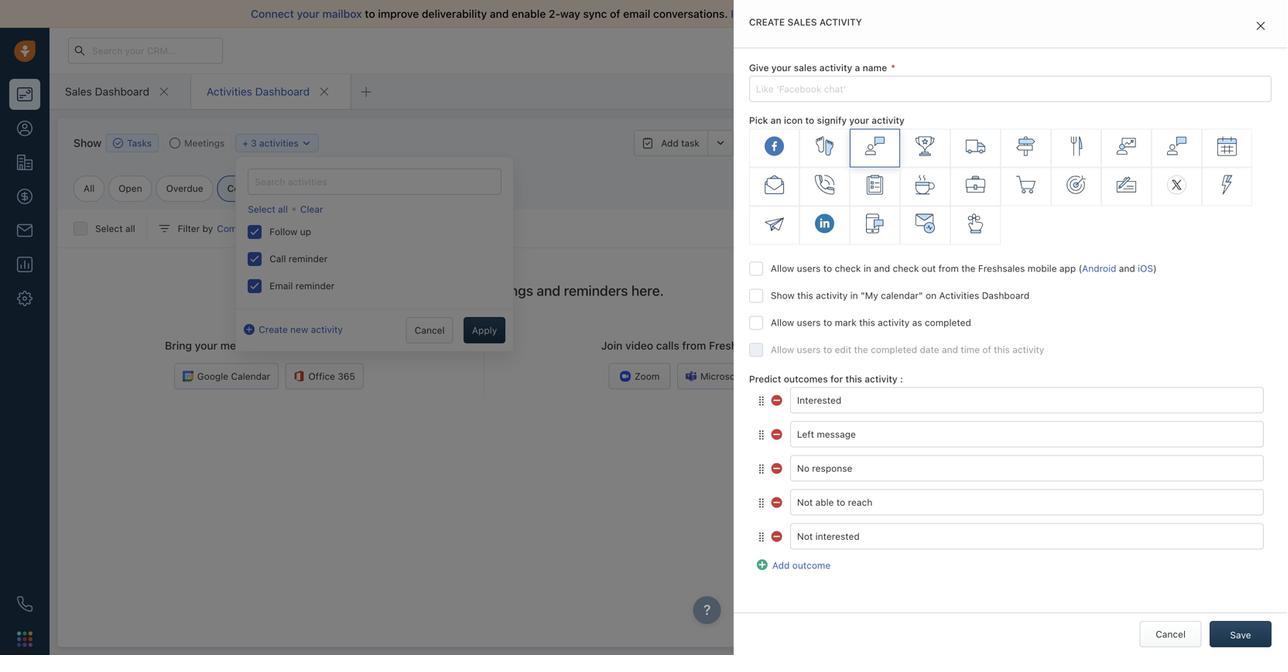 Task type: locate. For each thing, give the bounding box(es) containing it.
4 ui drag handle image from the top
[[757, 532, 766, 543]]

1 allow from the top
[[771, 263, 794, 274]]

and left "enable"
[[490, 7, 509, 20]]

add for add task
[[661, 138, 679, 149]]

zoom button down video
[[609, 364, 671, 390]]

reminder down the up
[[289, 254, 328, 264]]

users down 'view'
[[797, 263, 821, 274]]

0 horizontal spatial google calendar
[[197, 371, 270, 382]]

suite up 365 at the bottom of page
[[351, 339, 377, 352]]

calendar right my
[[947, 158, 991, 171]]

dashboard up activities
[[255, 85, 310, 98]]

for
[[309, 223, 321, 234], [831, 374, 843, 385]]

date inside button
[[267, 223, 287, 234]]

email
[[623, 7, 650, 20]]

1 vertical spatial cancel
[[1156, 629, 1186, 640]]

calls
[[656, 339, 679, 352]]

1 vertical spatial for
[[831, 374, 843, 385]]

show this activity in "my calendar" on activities dashboard
[[771, 290, 1030, 301]]

ui drag handle image up plus filled image
[[757, 498, 766, 509]]

2 suite from the left
[[767, 339, 793, 352]]

teams for bottom microsoft teams button
[[745, 371, 773, 382]]

1 horizontal spatial teams
[[1058, 270, 1086, 280]]

1 vertical spatial activities
[[939, 290, 979, 301]]

date
[[267, 223, 287, 234], [920, 344, 939, 355]]

teams left outcomes
[[745, 371, 773, 382]]

0 horizontal spatial )
[[290, 183, 293, 194]]

2 users from the top
[[797, 317, 821, 328]]

allow
[[771, 263, 794, 274], [771, 317, 794, 328], [771, 344, 794, 355]]

task
[[681, 138, 700, 149]]

show for show
[[74, 137, 102, 149]]

calendar
[[981, 218, 1021, 229], [231, 371, 270, 382]]

have
[[928, 7, 952, 20]]

minus filled image for ui drag handle image
[[771, 427, 784, 440]]

1 vertical spatial google calendar button
[[174, 364, 279, 390]]

2 vertical spatial in
[[850, 290, 858, 301]]

+ 3 activities
[[242, 138, 299, 149]]

0 horizontal spatial teams
[[745, 371, 773, 382]]

0 horizontal spatial from
[[682, 339, 706, 352]]

0 vertical spatial select
[[248, 204, 275, 215]]

of right the sync
[[610, 7, 620, 20]]

up
[[300, 227, 311, 237]]

2 vertical spatial allow
[[771, 344, 794, 355]]

cancel inside tab panel
[[1156, 629, 1186, 640]]

outcome
[[792, 560, 831, 571]]

1 horizontal spatial from
[[939, 263, 959, 274]]

check up "my
[[835, 263, 861, 274]]

1 horizontal spatial )
[[1153, 263, 1157, 274]]

dialog
[[734, 0, 1287, 656]]

the
[[962, 263, 976, 274], [854, 344, 868, 355]]

by
[[202, 223, 213, 234]]

as
[[912, 317, 922, 328]]

0 vertical spatial reminder
[[289, 254, 328, 264]]

meetings down create
[[220, 339, 268, 352]]

so
[[862, 7, 874, 20]]

completed ( 0 )
[[227, 183, 293, 194]]

to left the start
[[955, 7, 965, 20]]

0 horizontal spatial for
[[309, 223, 321, 234]]

your left mailbox
[[297, 7, 320, 20]]

1 horizontal spatial show
[[771, 290, 795, 301]]

all right import
[[768, 7, 779, 20]]

( up select all link
[[280, 183, 284, 194]]

the right edit
[[854, 344, 868, 355]]

ui drag handle image down the predict
[[757, 396, 766, 407]]

0 horizontal spatial cancel
[[415, 325, 445, 336]]

in left "my
[[850, 290, 858, 301]]

sales dashboard
[[65, 85, 149, 98]]

1 horizontal spatial meetings
[[474, 283, 533, 299]]

0 vertical spatial activities
[[207, 85, 252, 98]]

add outcome
[[772, 560, 831, 571]]

0 vertical spatial teams
[[1058, 270, 1086, 280]]

1 horizontal spatial date
[[920, 344, 939, 355]]

1 horizontal spatial dashboard
[[255, 85, 310, 98]]

zoom button
[[924, 266, 986, 284], [609, 364, 671, 390]]

your up more
[[849, 115, 869, 126]]

1 horizontal spatial suite
[[767, 339, 793, 352]]

1 vertical spatial zoom button
[[609, 364, 671, 390]]

2 check from the left
[[893, 263, 919, 274]]

365
[[338, 371, 355, 382]]

cancel left save button
[[1156, 629, 1186, 640]]

0 vertical spatial in
[[934, 45, 941, 55]]

activities down allow users to check in and check out from the freshsales mobile app ( android and ios )
[[939, 290, 979, 301]]

0 vertical spatial microsoft teams
[[1013, 270, 1086, 280]]

of inside tab panel
[[983, 344, 991, 355]]

outcomes
[[784, 374, 828, 385]]

of right time on the right bottom
[[983, 344, 991, 355]]

and up "my
[[874, 263, 890, 274]]

from right the "out"
[[939, 263, 959, 274]]

for down edit
[[831, 374, 843, 385]]

select down open on the left
[[95, 223, 123, 234]]

add left task
[[661, 138, 679, 149]]

1 vertical spatial zoom
[[635, 371, 660, 382]]

connect your mailbox to improve deliverability and enable 2-way sync of email conversations. import all your sales data so you don't have to start from scratch.
[[251, 7, 1063, 20]]

0 horizontal spatial select
[[95, 223, 123, 234]]

activities up +
[[207, 85, 252, 98]]

0 vertical spatial for
[[309, 223, 321, 234]]

0 vertical spatial calendar
[[947, 158, 991, 171]]

2 horizontal spatial dashboard
[[982, 290, 1030, 301]]

0 horizontal spatial completed
[[871, 344, 917, 355]]

ui drag handle image left minus filled icon
[[757, 532, 766, 543]]

into
[[271, 339, 290, 352]]

google down the connect your calendar
[[948, 218, 979, 229]]

1 vertical spatial connect
[[924, 198, 962, 208]]

Give your sales activity a name text field
[[749, 76, 1272, 102]]

+
[[242, 138, 248, 149]]

your for find your upcoming tasks, meetings and reminders here.
[[335, 283, 363, 299]]

1 vertical spatial the
[[854, 344, 868, 355]]

1 vertical spatial users
[[797, 317, 821, 328]]

suite up the predict
[[767, 339, 793, 352]]

1 horizontal spatial calendar
[[981, 218, 1021, 229]]

cancel down 'tasks,'
[[415, 325, 445, 336]]

dashboard down mobile
[[982, 290, 1030, 301]]

2 horizontal spatial from
[[995, 7, 1019, 20]]

teams for rightmost microsoft teams button
[[1058, 270, 1086, 280]]

1 minus filled image from the top
[[771, 393, 784, 405]]

to left mark
[[823, 317, 832, 328]]

zoom right the "out"
[[950, 270, 975, 280]]

from right the start
[[995, 7, 1019, 20]]

in for "my
[[850, 290, 858, 301]]

microsoft left app
[[1013, 270, 1055, 280]]

google calendar down bring your meetings into freshsales suite
[[197, 371, 270, 382]]

1 ui drag handle image from the top
[[757, 396, 766, 407]]

1 horizontal spatial connect
[[924, 198, 962, 208]]

completed up select all link
[[227, 183, 276, 194]]

your right give
[[771, 62, 791, 73]]

0 vertical spatial completed
[[227, 183, 276, 194]]

way
[[560, 7, 580, 20]]

0 horizontal spatial cancel button
[[406, 317, 453, 344]]

0 horizontal spatial suite
[[351, 339, 377, 352]]

cancel for apply
[[415, 325, 445, 336]]

your right find
[[335, 283, 363, 299]]

add task button
[[634, 130, 707, 156]]

google calendar down the connect your calendar
[[948, 218, 1021, 229]]

goals
[[870, 187, 894, 198]]

add meeting
[[765, 138, 820, 149]]

1 horizontal spatial of
[[983, 344, 991, 355]]

0 vertical spatial microsoft
[[1013, 270, 1055, 280]]

reminder for call reminder
[[289, 254, 328, 264]]

cancel button for apply
[[406, 317, 453, 344]]

users up outcomes
[[797, 344, 821, 355]]

1 horizontal spatial google calendar button
[[924, 214, 1029, 232]]

completed inside completed date button
[[217, 223, 265, 234]]

configure widgets button
[[1042, 118, 1154, 136]]

give
[[749, 62, 769, 73]]

3 minus filled image from the top
[[771, 461, 784, 474]]

16:00
[[928, 516, 953, 526]]

0 horizontal spatial show
[[74, 137, 102, 149]]

0 vertical spatial calendar
[[981, 218, 1021, 229]]

completed right as
[[925, 317, 971, 328]]

calendar down bring your meetings into freshsales suite
[[231, 371, 270, 382]]

mailbox
[[322, 7, 362, 20]]

more button
[[832, 130, 894, 156], [832, 130, 894, 156]]

create sales activity
[[749, 17, 862, 27]]

create new activity link
[[244, 323, 343, 337]]

phone element
[[9, 589, 40, 620]]

to right mailbox
[[365, 7, 375, 20]]

0 vertical spatial connect
[[251, 7, 294, 20]]

add right plus filled image
[[772, 560, 790, 571]]

check left the "out"
[[893, 263, 919, 274]]

minus filled image for third ui drag handle icon from the top of the page
[[771, 495, 784, 508]]

to left edit
[[823, 344, 832, 355]]

your down "my calendar"
[[965, 198, 985, 208]]

microsoft down the join video calls from freshsales suite
[[700, 371, 742, 382]]

allow for allow users to check in and check out from the freshsales mobile app ( android and ios )
[[771, 263, 794, 274]]

calendar down "my calendar"
[[987, 198, 1026, 208]]

freshsales
[[978, 263, 1025, 274], [293, 339, 348, 352], [709, 339, 764, 352]]

completed for completed date
[[217, 223, 265, 234]]

completed right by
[[217, 223, 265, 234]]

from right calls
[[682, 339, 706, 352]]

select all down open on the left
[[95, 223, 135, 234]]

3 users from the top
[[797, 344, 821, 355]]

1 vertical spatial microsoft
[[700, 371, 742, 382]]

0 vertical spatial zoom button
[[924, 266, 986, 284]]

from
[[995, 7, 1019, 20], [939, 263, 959, 274], [682, 339, 706, 352]]

your
[[873, 45, 891, 55]]

0 horizontal spatial calendar
[[231, 371, 270, 382]]

1 horizontal spatial activities
[[939, 290, 979, 301]]

show
[[74, 137, 102, 149], [771, 290, 795, 301]]

completed up :
[[871, 344, 917, 355]]

select up completed date button
[[248, 204, 275, 215]]

zoom button up the on
[[924, 266, 986, 284]]

1 vertical spatial meetings
[[220, 339, 268, 352]]

to right icon
[[805, 115, 814, 126]]

google
[[948, 218, 979, 229], [197, 371, 228, 382]]

freshsales down create new activity
[[293, 339, 348, 352]]

1 users from the top
[[797, 263, 821, 274]]

13:00
[[928, 376, 953, 387]]

2 allow from the top
[[771, 317, 794, 328]]

plus filled image
[[757, 558, 769, 570]]

4 minus filled image from the top
[[771, 495, 784, 508]]

0 horizontal spatial google
[[197, 371, 228, 382]]

edit
[[835, 344, 852, 355]]

select all up completed date button
[[248, 204, 288, 215]]

1 horizontal spatial check
[[893, 263, 919, 274]]

freshsales up the predict
[[709, 339, 764, 352]]

activity right new
[[311, 324, 343, 335]]

0 vertical spatial microsoft teams button
[[990, 266, 1095, 284]]

ends
[[912, 45, 931, 55]]

1 horizontal spatial in
[[864, 263, 871, 274]]

1 horizontal spatial the
[[962, 263, 976, 274]]

activity left so
[[820, 17, 862, 27]]

1 vertical spatial from
[[939, 263, 959, 274]]

for down the clear link
[[309, 223, 321, 234]]

2 minus filled image from the top
[[771, 427, 784, 440]]

minus filled image
[[771, 393, 784, 405], [771, 427, 784, 440], [771, 461, 784, 474], [771, 495, 784, 508]]

bring your meetings into freshsales suite
[[165, 339, 377, 352]]

1 vertical spatial allow
[[771, 317, 794, 328]]

users for edit
[[797, 344, 821, 355]]

all
[[84, 183, 95, 194]]

activity left :
[[865, 374, 898, 385]]

1 horizontal spatial (
[[1079, 263, 1082, 274]]

0
[[284, 183, 290, 194]]

0 vertical spatial of
[[610, 7, 620, 20]]

this
[[797, 290, 813, 301], [859, 317, 875, 328], [994, 344, 1010, 355], [846, 374, 862, 385]]

dashboard
[[95, 85, 149, 98], [255, 85, 310, 98], [982, 290, 1030, 301]]

0 vertical spatial show
[[74, 137, 102, 149]]

0 horizontal spatial in
[[850, 290, 858, 301]]

your right import
[[782, 7, 805, 20]]

date down 08
[[920, 344, 939, 355]]

predict
[[749, 374, 781, 385]]

0 horizontal spatial zoom
[[635, 371, 660, 382]]

all
[[768, 7, 779, 20], [278, 204, 288, 215], [125, 223, 135, 234]]

ui drag handle image down ui drag handle image
[[757, 464, 766, 475]]

apply button
[[464, 317, 506, 344]]

meeting
[[785, 138, 820, 149]]

:
[[900, 374, 903, 385]]

view activity goals link
[[796, 186, 894, 199]]

1 horizontal spatial cancel
[[1156, 629, 1186, 640]]

1 vertical spatial microsoft teams button
[[677, 364, 782, 390]]

cancel button for save
[[1140, 622, 1202, 648]]

ui drag handle image
[[757, 396, 766, 407], [757, 464, 766, 475], [757, 498, 766, 509], [757, 532, 766, 543]]

meetings
[[184, 138, 225, 149]]

1 horizontal spatial select all
[[248, 204, 288, 215]]

0 vertical spatial google
[[948, 218, 979, 229]]

show inside dialog
[[771, 290, 795, 301]]

give your sales activity a name
[[749, 62, 887, 73]]

2 vertical spatial users
[[797, 344, 821, 355]]

0 horizontal spatial zoom button
[[609, 364, 671, 390]]

minus filled image for fourth ui drag handle icon from the bottom
[[771, 393, 784, 405]]

reminder down call reminder
[[296, 281, 335, 292]]

ios link
[[1138, 263, 1153, 274]]

0 horizontal spatial activities
[[207, 85, 252, 98]]

activity
[[820, 17, 862, 27], [820, 62, 852, 73], [872, 115, 905, 126], [835, 187, 868, 198], [816, 290, 848, 301], [878, 317, 910, 328], [311, 324, 343, 335], [1013, 344, 1044, 355], [865, 374, 898, 385]]

0 vertical spatial cancel
[[415, 325, 445, 336]]

check
[[835, 263, 861, 274], [893, 263, 919, 274]]

cancel button down 'tasks,'
[[406, 317, 453, 344]]

0 vertical spatial select all
[[248, 204, 288, 215]]

allow users to edit the completed date and time of this activity
[[771, 344, 1044, 355]]

0 horizontal spatial connect
[[251, 7, 294, 20]]

0 vertical spatial zoom
[[950, 270, 975, 280]]

add
[[661, 138, 679, 149], [765, 138, 782, 149], [772, 560, 790, 571]]

allow for allow users to mark this activity as completed
[[771, 317, 794, 328]]

the right the "out"
[[962, 263, 976, 274]]

08
[[928, 326, 942, 339]]

calendar down the connect your calendar
[[981, 218, 1021, 229]]

down image
[[301, 138, 312, 149]]

android link
[[1082, 263, 1116, 274]]

add down an
[[765, 138, 782, 149]]

connect for connect your mailbox to improve deliverability and enable 2-way sync of email conversations. import all your sales data so you don't have to start from scratch.
[[251, 7, 294, 20]]

zoom
[[950, 270, 975, 280], [635, 371, 660, 382]]

None text field
[[790, 387, 1264, 414], [790, 490, 1264, 516], [790, 524, 1264, 550], [790, 387, 1264, 414], [790, 490, 1264, 516], [790, 524, 1264, 550]]

0 vertical spatial date
[[267, 223, 287, 234]]

1 suite from the left
[[351, 339, 377, 352]]

filter by
[[178, 223, 213, 234]]

dashboard right sales
[[95, 85, 149, 98]]

1 horizontal spatial google calendar
[[948, 218, 1021, 229]]

this right time on the right bottom
[[994, 344, 1010, 355]]

0 horizontal spatial (
[[280, 183, 284, 194]]

this down edit
[[846, 374, 862, 385]]

dashboard inside tab panel
[[982, 290, 1030, 301]]

0 vertical spatial google calendar
[[948, 218, 1021, 229]]

2 vertical spatial from
[[682, 339, 706, 352]]

what's new image
[[1177, 45, 1187, 55]]

google calendar button down bring your meetings into freshsales suite
[[174, 364, 279, 390]]

( right app
[[1079, 263, 1082, 274]]

0 horizontal spatial of
[[610, 7, 620, 20]]

add outcome link
[[757, 558, 831, 571]]

view
[[811, 187, 832, 198]]

microsoft teams for rightmost microsoft teams button
[[1013, 270, 1086, 280]]

Search your CRM... text field
[[68, 38, 223, 64]]

all down open on the left
[[125, 223, 135, 234]]

None text field
[[790, 421, 1264, 448], [790, 455, 1264, 482], [790, 421, 1264, 448], [790, 455, 1264, 482]]

tab panel
[[734, 0, 1287, 656]]

1 horizontal spatial zoom
[[950, 270, 975, 280]]

1 vertical spatial show
[[771, 290, 795, 301]]

0 horizontal spatial microsoft teams
[[700, 371, 773, 382]]

connect down my
[[924, 198, 962, 208]]

google calendar button
[[924, 214, 1029, 232], [174, 364, 279, 390]]

your for give your sales activity a name
[[771, 62, 791, 73]]

0 vertical spatial google calendar button
[[924, 214, 1029, 232]]

users left mark
[[797, 317, 821, 328]]

freshsales left mobile
[[978, 263, 1025, 274]]

out
[[922, 263, 936, 274]]

0 vertical spatial the
[[962, 263, 976, 274]]

your right bring
[[195, 339, 218, 352]]

2 horizontal spatial freshsales
[[978, 263, 1025, 274]]

in left the 21
[[934, 45, 941, 55]]

connect left mailbox
[[251, 7, 294, 20]]

google calendar button down the connect your calendar
[[924, 214, 1029, 232]]

1 vertical spatial (
[[1079, 263, 1082, 274]]

3 allow from the top
[[771, 344, 794, 355]]

meetings
[[474, 283, 533, 299], [220, 339, 268, 352]]

explore
[[1003, 45, 1037, 56]]

google down bring your meetings into freshsales suite
[[197, 371, 228, 382]]

0 horizontal spatial all
[[125, 223, 135, 234]]

email
[[270, 281, 293, 292]]



Task type: describe. For each thing, give the bounding box(es) containing it.
scratch.
[[1022, 7, 1063, 20]]

activity down name
[[872, 115, 905, 126]]

create
[[749, 17, 785, 27]]

0 vertical spatial )
[[290, 183, 293, 194]]

1 vertical spatial google
[[197, 371, 228, 382]]

08 mar
[[928, 326, 965, 339]]

explore plans
[[1003, 45, 1064, 56]]

add for add outcome
[[772, 560, 790, 571]]

allow users to check in and check out from the freshsales mobile app ( android and ios )
[[771, 263, 1157, 274]]

my calendar
[[928, 158, 991, 171]]

mark
[[835, 317, 857, 328]]

minus filled image for 3rd ui drag handle icon from the bottom
[[771, 461, 784, 474]]

improve
[[378, 7, 419, 20]]

18:00
[[928, 608, 953, 619]]

in for 21
[[934, 45, 941, 55]]

date inside tab panel
[[920, 344, 939, 355]]

pick an icon to signify your activity
[[749, 115, 905, 126]]

office
[[308, 371, 335, 382]]

show for show this activity in "my calendar" on activities dashboard
[[771, 290, 795, 301]]

activities
[[259, 138, 299, 149]]

create new activity
[[259, 324, 343, 335]]

allow users to mark this activity as completed
[[771, 317, 971, 328]]

view activity goals
[[811, 187, 894, 198]]

email reminder
[[270, 281, 335, 292]]

start
[[968, 7, 992, 20]]

zoom button for rightmost microsoft teams button
[[924, 266, 986, 284]]

suite for join video calls from freshsales suite
[[767, 339, 793, 352]]

1 horizontal spatial select
[[248, 204, 275, 215]]

0 horizontal spatial meetings
[[220, 339, 268, 352]]

this right mark
[[859, 317, 875, 328]]

zoom button for bottom microsoft teams button
[[609, 364, 671, 390]]

microsoft teams for bottom microsoft teams button
[[700, 371, 773, 382]]

find
[[304, 283, 331, 299]]

enable
[[512, 7, 546, 20]]

add meeting button
[[738, 130, 829, 156]]

+ 3 activities button
[[235, 134, 319, 152]]

your for connect your mailbox to improve deliverability and enable 2-way sync of email conversations. import all your sales data so you don't have to start from scratch.
[[297, 7, 320, 20]]

configure widgets
[[1065, 122, 1145, 132]]

follow up
[[270, 227, 311, 237]]

import all your sales data link
[[731, 7, 862, 20]]

connect your mailbox link
[[251, 7, 365, 20]]

you
[[877, 7, 896, 20]]

1 check from the left
[[835, 263, 861, 274]]

calendar"
[[881, 290, 923, 301]]

0 vertical spatial all
[[768, 7, 779, 20]]

phone image
[[17, 597, 33, 612]]

freshworks switcher image
[[17, 632, 33, 647]]

predict outcomes for this activity :
[[749, 374, 903, 385]]

your for bring your meetings into freshsales suite
[[195, 339, 218, 352]]

time
[[961, 344, 980, 355]]

google calendar for the left google calendar 'button'
[[197, 371, 270, 382]]

0 vertical spatial from
[[995, 7, 1019, 20]]

1 vertical spatial select
[[95, 223, 123, 234]]

days
[[955, 45, 974, 55]]

zoom for rightmost microsoft teams button's zoom button
[[950, 270, 975, 280]]

users for check
[[797, 263, 821, 274]]

save
[[1230, 630, 1251, 641]]

apply
[[472, 325, 497, 336]]

ui drag handle image
[[757, 430, 766, 441]]

completed for completed ( 0 )
[[227, 183, 276, 194]]

0 horizontal spatial google calendar button
[[174, 364, 279, 390]]

2 vertical spatial all
[[125, 223, 135, 234]]

dashboard for sales dashboard
[[95, 85, 149, 98]]

0 horizontal spatial microsoft
[[700, 371, 742, 382]]

1 horizontal spatial microsoft
[[1013, 270, 1055, 280]]

overdue
[[166, 183, 203, 194]]

1 vertical spatial in
[[864, 263, 871, 274]]

add for add meeting
[[765, 138, 782, 149]]

an
[[771, 115, 781, 126]]

import
[[731, 7, 765, 20]]

mobile
[[1028, 263, 1057, 274]]

widgets
[[1111, 122, 1145, 132]]

activity left as
[[878, 317, 910, 328]]

1 vertical spatial )
[[1153, 263, 1157, 274]]

ios
[[1138, 263, 1153, 274]]

sales left data
[[807, 7, 834, 20]]

tasks,
[[433, 283, 471, 299]]

sales down create sales activity
[[794, 62, 817, 73]]

here.
[[632, 283, 664, 299]]

this left "my
[[797, 290, 813, 301]]

1 vertical spatial completed
[[871, 344, 917, 355]]

android
[[1082, 263, 1116, 274]]

Search activities text field
[[248, 169, 502, 195]]

activity up mark
[[816, 290, 848, 301]]

0 vertical spatial completed
[[925, 317, 971, 328]]

join video calls from freshsales suite
[[601, 339, 793, 352]]

more
[[845, 138, 867, 149]]

add task
[[661, 138, 700, 149]]

freshsales inside tab panel
[[978, 263, 1025, 274]]

3 ui drag handle image from the top
[[757, 498, 766, 509]]

sales right create on the right top of page
[[788, 17, 817, 27]]

on
[[926, 290, 937, 301]]

pick
[[749, 115, 768, 126]]

reminder for email reminder
[[296, 281, 335, 292]]

plans
[[1039, 45, 1064, 56]]

activity left a
[[820, 62, 852, 73]]

app
[[1060, 263, 1076, 274]]

call
[[270, 254, 286, 264]]

dialog containing create sales activity
[[734, 0, 1287, 656]]

tab panel containing create sales activity
[[734, 0, 1287, 656]]

clear
[[300, 204, 323, 215]]

create
[[259, 324, 288, 335]]

suite for bring your meetings into freshsales suite
[[351, 339, 377, 352]]

sales
[[65, 85, 92, 98]]

google calendar for top google calendar 'button'
[[948, 218, 1021, 229]]

clear link
[[300, 203, 323, 216]]

tasks
[[127, 138, 152, 149]]

name
[[863, 62, 887, 73]]

all inside select all link
[[278, 204, 288, 215]]

configure
[[1065, 122, 1108, 132]]

2 ui drag handle image from the top
[[757, 464, 766, 475]]

activity right time on the right bottom
[[1013, 344, 1044, 355]]

call reminder
[[270, 254, 328, 264]]

0 vertical spatial meetings
[[474, 283, 533, 299]]

to up allow users to mark this activity as completed
[[823, 263, 832, 274]]

join
[[601, 339, 623, 352]]

from inside dialog
[[939, 263, 959, 274]]

1 horizontal spatial for
[[831, 374, 843, 385]]

activity right 'view'
[[835, 187, 868, 198]]

1 horizontal spatial microsoft teams button
[[990, 266, 1095, 284]]

icon
[[784, 115, 803, 126]]

completed date
[[217, 223, 287, 234]]

0 horizontal spatial the
[[854, 344, 868, 355]]

and left reminders
[[537, 283, 561, 299]]

cancel for save
[[1156, 629, 1186, 640]]

zoom for zoom button corresponding to bottom microsoft teams button
[[635, 371, 660, 382]]

and down 08 mar
[[942, 344, 958, 355]]

allow for allow users to edit the completed date and time of this activity
[[771, 344, 794, 355]]

activities inside tab panel
[[939, 290, 979, 301]]

1 vertical spatial calendar
[[987, 198, 1026, 208]]

a
[[855, 62, 860, 73]]

1 vertical spatial select all
[[95, 223, 135, 234]]

minus filled image
[[771, 529, 784, 542]]

connect for connect your calendar
[[924, 198, 962, 208]]

send email image
[[1142, 46, 1153, 56]]

freshsales for bring your meetings into freshsales suite
[[293, 339, 348, 352]]

data
[[837, 7, 859, 20]]

freshsales for join video calls from freshsales suite
[[709, 339, 764, 352]]

dashboard for activities dashboard
[[255, 85, 310, 98]]

1 horizontal spatial google
[[948, 218, 979, 229]]

reminders
[[564, 283, 628, 299]]

trial
[[894, 45, 909, 55]]

users for mark
[[797, 317, 821, 328]]

office 365 button
[[285, 364, 364, 390]]

upcoming
[[366, 283, 430, 299]]

conversations.
[[653, 7, 728, 20]]

1 vertical spatial calendar
[[231, 371, 270, 382]]

and left ios link
[[1119, 263, 1135, 274]]

( inside dialog
[[1079, 263, 1082, 274]]

signify
[[817, 115, 847, 126]]

new
[[290, 324, 308, 335]]

your for connect your calendar
[[965, 198, 985, 208]]

"my
[[861, 290, 878, 301]]

find your upcoming tasks, meetings and reminders here.
[[304, 283, 664, 299]]

follow
[[270, 227, 298, 237]]

14:00
[[928, 423, 953, 434]]

your trial ends in 21 days
[[873, 45, 974, 55]]

open
[[119, 183, 142, 194]]



Task type: vqa. For each thing, say whether or not it's contained in the screenshot.
Billing
no



